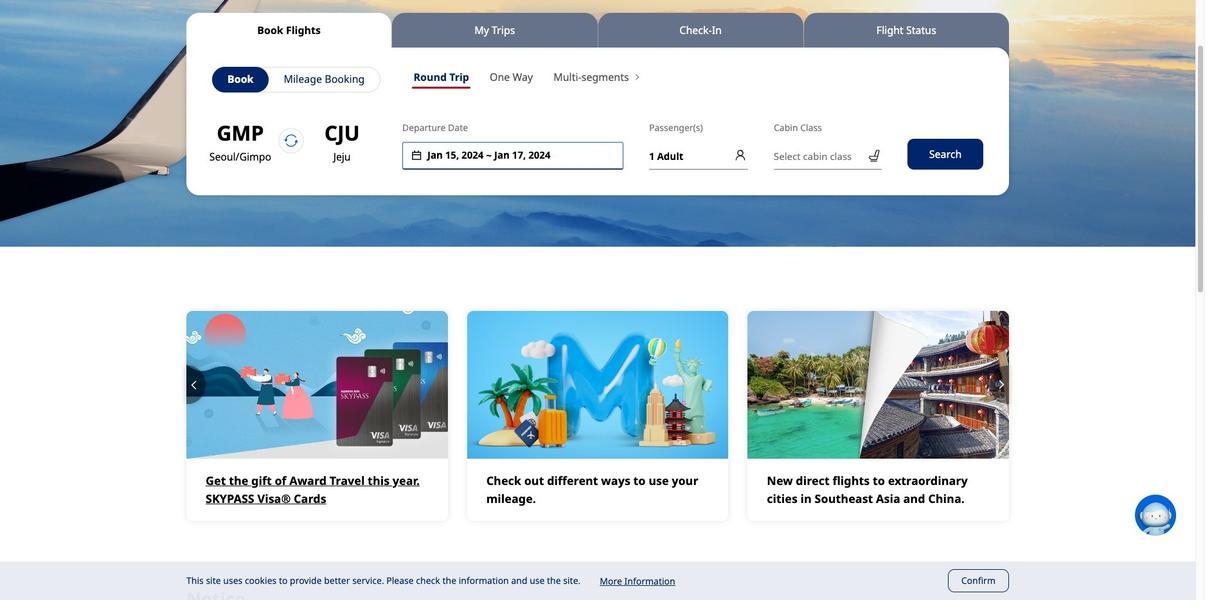 Task type: locate. For each thing, give the bounding box(es) containing it.
booking type group
[[212, 67, 381, 93]]

tab list
[[186, 13, 1009, 48]]



Task type: describe. For each thing, give the bounding box(es) containing it.
itinerary type group
[[403, 67, 543, 91]]



Task type: vqa. For each thing, say whether or not it's contained in the screenshot.
Booking type 'Group'
yes



